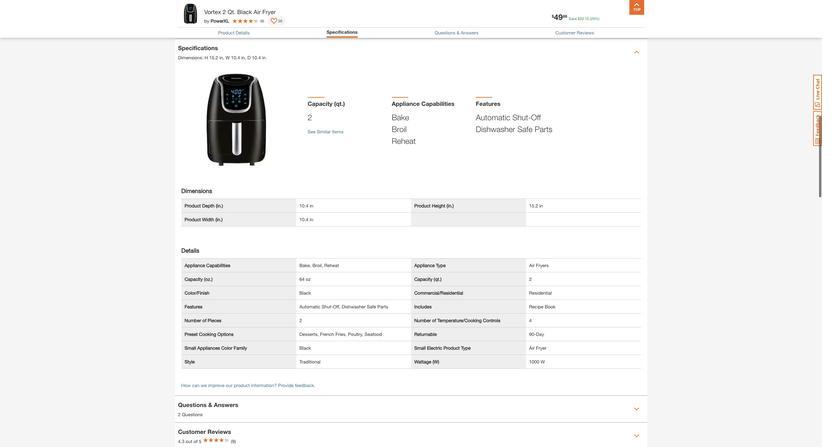 Task type: vqa. For each thing, say whether or not it's contained in the screenshot.


Task type: locate. For each thing, give the bounding box(es) containing it.
2 10.4 in from the top
[[300, 217, 313, 223]]

1 horizontal spatial type
[[461, 346, 471, 351]]

0 horizontal spatial safe
[[367, 304, 376, 310]]

shut- inside automatic shut-off dishwasher safe parts
[[513, 113, 531, 122]]

reheat down broil
[[392, 137, 416, 146]]

of up returnable
[[432, 318, 436, 324]]

0 vertical spatial 10.4 in
[[300, 203, 313, 209]]

0 horizontal spatial details
[[181, 247, 199, 255]]

49
[[554, 12, 563, 22]]

black for small appliances color family
[[300, 346, 311, 351]]

color/finish
[[185, 291, 209, 296]]

product left width at the left top of the page
[[185, 217, 201, 223]]

( 9 )
[[260, 19, 264, 23]]

appliance capabilities up (oz.)
[[185, 263, 230, 269]]

caret image for specifications
[[634, 50, 639, 55]]

(in.) right width at the left top of the page
[[216, 217, 223, 223]]

0 horizontal spatial fryer
[[263, 8, 276, 15]]

2 small from the left
[[415, 346, 426, 351]]

,
[[223, 55, 224, 60], [245, 55, 246, 60]]

similar
[[317, 129, 331, 135]]

1 number from the left
[[185, 318, 201, 324]]

1 vertical spatial appliance capabilities
[[185, 263, 230, 269]]

features down the color/finish
[[185, 304, 202, 310]]

0 horizontal spatial appliance capabilities
[[185, 263, 230, 269]]

rouge
[[238, 12, 253, 19]]

$ left 88
[[552, 14, 554, 19]]

0 vertical spatial 15.2
[[209, 55, 218, 60]]

0 vertical spatial fryer
[[263, 8, 276, 15]]

details
[[236, 30, 250, 35], [181, 247, 199, 255]]

air down 90-
[[529, 346, 535, 351]]

automatic for automatic shut-off, dishwasher safe parts
[[300, 304, 321, 310]]

1 vertical spatial black
[[300, 291, 311, 296]]

0 vertical spatial caret image
[[634, 50, 639, 55]]

black down desserts,
[[300, 346, 311, 351]]

type
[[436, 263, 446, 269], [461, 346, 471, 351]]

how can we improve our product information? provide feedback.
[[181, 383, 315, 389]]

options
[[218, 332, 234, 338]]

& for questions & answers
[[457, 30, 460, 35]]

, right 'h'
[[223, 55, 224, 60]]

appliance up bake
[[392, 100, 420, 107]]

2 number from the left
[[415, 318, 431, 324]]

2 vertical spatial questions
[[182, 412, 203, 418]]

reviews
[[577, 30, 594, 35], [208, 429, 231, 436]]

dishwasher inside automatic shut-off dishwasher safe parts
[[476, 125, 515, 134]]

0 horizontal spatial specifications
[[178, 44, 218, 51]]

number down "includes"
[[415, 318, 431, 324]]

bake,
[[300, 263, 311, 269]]

( inside '$ 49 88 save $ 20 . 10 ( 29 %)'
[[590, 16, 591, 21]]

1 vertical spatial &
[[208, 402, 212, 409]]

reviews up (9)
[[208, 429, 231, 436]]

customer reviews button
[[556, 30, 594, 35], [556, 30, 594, 35]]

10.4 in
[[300, 203, 313, 209], [300, 217, 313, 223]]

dimensions
[[181, 188, 212, 195]]

(qt.) up commercial/residential
[[434, 277, 442, 282]]

0 horizontal spatial number
[[185, 318, 201, 324]]

features
[[476, 100, 501, 107], [185, 304, 202, 310]]

0 vertical spatial dishwasher
[[476, 125, 515, 134]]

1 vertical spatial questions
[[178, 402, 207, 409]]

features up automatic shut-off dishwasher safe parts
[[476, 100, 501, 107]]

small
[[185, 346, 196, 351], [415, 346, 426, 351]]

0 horizontal spatial features
[[185, 304, 202, 310]]

20 inside dropdown button
[[278, 19, 282, 23]]

fryer up )
[[263, 8, 276, 15]]

parts inside automatic shut-off dishwasher safe parts
[[535, 125, 553, 134]]

(qt.)
[[334, 100, 345, 107], [434, 277, 442, 282]]

of for temperature/cooking
[[432, 318, 436, 324]]

controls
[[483, 318, 501, 324]]

2 horizontal spatial capacity
[[415, 277, 433, 282]]

california residents
[[196, 12, 236, 17]]

( left )
[[260, 19, 261, 23]]

number up the preset
[[185, 318, 201, 324]]

1 horizontal spatial dishwasher
[[476, 125, 515, 134]]

2 vertical spatial black
[[300, 346, 311, 351]]

black right qt. at the top left of the page
[[237, 8, 252, 15]]

caret image
[[634, 50, 639, 55], [634, 407, 639, 412]]

1 horizontal spatial details
[[236, 30, 250, 35]]

of left the '5'
[[194, 439, 198, 445]]

1 10.4 in from the top
[[300, 203, 313, 209]]

0 horizontal spatial type
[[436, 263, 446, 269]]

w right 1000
[[541, 360, 545, 365]]

1 horizontal spatial customer
[[556, 30, 576, 35]]

1 vertical spatial answers
[[214, 402, 238, 409]]

& inside questions & answers 2 questions
[[208, 402, 212, 409]]

1 small from the left
[[185, 346, 196, 351]]

0 horizontal spatial dishwasher
[[342, 304, 366, 310]]

(in.) right "depth"
[[216, 203, 223, 209]]

air fryer
[[529, 346, 547, 351]]

shut- for off,
[[322, 304, 333, 310]]

black down 64 oz
[[300, 291, 311, 296]]

parts up 'seafood'
[[378, 304, 388, 310]]

customer down save
[[556, 30, 576, 35]]

safe inside automatic shut-off dishwasher safe parts
[[518, 125, 533, 134]]

0 horizontal spatial reviews
[[208, 429, 231, 436]]

29
[[591, 16, 595, 21]]

0 vertical spatial w
[[226, 55, 230, 60]]

answers for questions & answers 2 questions
[[214, 402, 238, 409]]

20 inside '$ 49 88 save $ 20 . 10 ( 29 %)'
[[580, 16, 584, 21]]

0 horizontal spatial 15.2
[[209, 55, 218, 60]]

w left d
[[226, 55, 230, 60]]

1 vertical spatial capacity (qt.)
[[415, 277, 442, 282]]

(
[[590, 16, 591, 21], [260, 19, 261, 23]]

details up capacity (oz.)
[[181, 247, 199, 255]]

capacity (qt.) down appliance type on the right bottom of the page
[[415, 277, 442, 282]]

0 vertical spatial specifications
[[327, 29, 358, 35]]

70815 button
[[270, 12, 293, 19]]

poultry,
[[348, 332, 364, 338]]

number for number of pieces
[[185, 318, 201, 324]]

0 vertical spatial (qt.)
[[334, 100, 345, 107]]

off
[[531, 113, 541, 122]]

reviews down the .
[[577, 30, 594, 35]]

0 horizontal spatial &
[[208, 402, 212, 409]]

15.2 inside specifications dimensions: h 15.2 in , w 10.4 in , d 10.4 in
[[209, 55, 218, 60]]

1 horizontal spatial 20
[[580, 16, 584, 21]]

vortex
[[204, 8, 221, 15]]

0 horizontal spatial small
[[185, 346, 196, 351]]

0 vertical spatial answers
[[461, 30, 479, 35]]

1 vertical spatial customer
[[178, 429, 206, 436]]

specifications dimensions: h 15.2 in , w 10.4 in , d 10.4 in
[[178, 44, 266, 60]]

10.4 in for product depth (in.)
[[300, 203, 313, 209]]

1 vertical spatial specifications
[[178, 44, 218, 51]]

$ left the .
[[578, 16, 580, 21]]

(in.) right height
[[447, 203, 454, 209]]

specifications for specifications
[[327, 29, 358, 35]]

see
[[308, 129, 316, 135]]

oz
[[306, 277, 311, 282]]

1 horizontal spatial of
[[202, 318, 206, 324]]

reheat for broil,
[[324, 263, 339, 269]]

automatic shut-off dishwasher safe parts
[[476, 113, 553, 134]]

1 vertical spatial reviews
[[208, 429, 231, 436]]

small up style
[[185, 346, 196, 351]]

1 horizontal spatial ,
[[245, 55, 246, 60]]

2 down air fryers
[[529, 277, 532, 282]]

small for small electric product type
[[415, 346, 426, 351]]

1 vertical spatial caret image
[[634, 407, 639, 412]]

capacity up the color/finish
[[185, 277, 203, 282]]

details down rouge on the left top of page
[[236, 30, 250, 35]]

0 horizontal spatial answers
[[214, 402, 238, 409]]

, left d
[[245, 55, 246, 60]]

number of pieces
[[185, 318, 221, 324]]

safe up 'seafood'
[[367, 304, 376, 310]]

caret image
[[634, 434, 639, 439]]

commercial/residential
[[415, 291, 463, 296]]

questions & answers button
[[435, 30, 479, 35], [435, 30, 479, 35]]

( right 10
[[590, 16, 591, 21]]

electric
[[427, 346, 442, 351]]

temperature/cooking
[[438, 318, 482, 324]]

questions for questions & answers 2 questions
[[178, 402, 207, 409]]

2
[[223, 8, 226, 15], [308, 113, 312, 122], [529, 277, 532, 282], [300, 318, 302, 324], [178, 412, 181, 418]]

customer reviews up the '5'
[[178, 429, 231, 436]]

return policy
[[196, 0, 224, 6]]

1 horizontal spatial fryer
[[536, 346, 547, 351]]

0 vertical spatial capacity (qt.)
[[308, 100, 345, 107]]

0 vertical spatial appliance capabilities
[[392, 100, 455, 107]]

0 vertical spatial features
[[476, 100, 501, 107]]

information?
[[251, 383, 277, 389]]

items
[[332, 129, 344, 135]]

1 vertical spatial capabilities
[[206, 263, 230, 269]]

specifications for specifications dimensions: h 15.2 in , w 10.4 in , d 10.4 in
[[178, 44, 218, 51]]

services button
[[537, 8, 558, 24]]

answers for questions & answers
[[461, 30, 479, 35]]

parts down off
[[535, 125, 553, 134]]

capacity down appliance type on the right bottom of the page
[[415, 277, 433, 282]]

customer reviews down diy
[[556, 30, 594, 35]]

0 horizontal spatial ,
[[223, 55, 224, 60]]

questions
[[435, 30, 456, 35], [178, 402, 207, 409], [182, 412, 203, 418]]

answers
[[461, 30, 479, 35], [214, 402, 238, 409]]

0 vertical spatial air
[[254, 8, 261, 15]]

1 vertical spatial shut-
[[322, 304, 333, 310]]

0 horizontal spatial capabilities
[[206, 263, 230, 269]]

0 horizontal spatial w
[[226, 55, 230, 60]]

product for product width (in.)
[[185, 217, 201, 223]]

product down powerxl
[[218, 30, 235, 35]]

seafood
[[365, 332, 382, 338]]

product height (in.)
[[415, 203, 454, 209]]

customer up 4.3 out of 5
[[178, 429, 206, 436]]

capacity (qt.) up see similar items
[[308, 100, 345, 107]]

d
[[248, 55, 251, 60]]

0 vertical spatial customer reviews
[[556, 30, 594, 35]]

1 caret image from the top
[[634, 50, 639, 55]]

capacity
[[308, 100, 333, 107], [185, 277, 203, 282], [415, 277, 433, 282]]

0 horizontal spatial customer
[[178, 429, 206, 436]]

appliance capabilities up bake
[[392, 100, 455, 107]]

0 vertical spatial reheat
[[392, 137, 416, 146]]

fryer down 'day'
[[536, 346, 547, 351]]

appliance capabilities
[[392, 100, 455, 107], [185, 263, 230, 269]]

20
[[580, 16, 584, 21], [278, 19, 282, 23]]

1 vertical spatial 10.4 in
[[300, 217, 313, 223]]

2 caret image from the top
[[634, 407, 639, 412]]

20 right display image
[[278, 19, 282, 23]]

1 vertical spatial w
[[541, 360, 545, 365]]

can
[[192, 383, 200, 389]]

product left height
[[415, 203, 431, 209]]

shut- for off
[[513, 113, 531, 122]]

appliances
[[197, 346, 220, 351]]

1 horizontal spatial &
[[457, 30, 460, 35]]

of left pieces
[[202, 318, 206, 324]]

1 horizontal spatial appliance capabilities
[[392, 100, 455, 107]]

small up wattage
[[415, 346, 426, 351]]

automatic shut-off, dishwasher safe parts
[[300, 304, 388, 310]]

1 horizontal spatial (qt.)
[[434, 277, 442, 282]]

desserts, french fries, poultry, seafood
[[300, 332, 382, 338]]

bake
[[392, 113, 409, 122]]

w
[[226, 55, 230, 60], [541, 360, 545, 365]]

answers inside questions & answers 2 questions
[[214, 402, 238, 409]]

0 vertical spatial safe
[[518, 125, 533, 134]]

0 horizontal spatial capacity (qt.)
[[308, 100, 345, 107]]

1 vertical spatial dishwasher
[[342, 304, 366, 310]]

0 horizontal spatial 20
[[278, 19, 282, 23]]

1 horizontal spatial answers
[[461, 30, 479, 35]]

0 vertical spatial black
[[237, 8, 252, 15]]

dishwasher
[[476, 125, 515, 134], [342, 304, 366, 310]]

2 , from the left
[[245, 55, 246, 60]]

automatic inside automatic shut-off dishwasher safe parts
[[476, 113, 511, 122]]

air left fryers
[[529, 263, 535, 269]]

(in.) for product height (in.)
[[447, 203, 454, 209]]

product details button
[[218, 30, 250, 35], [218, 30, 250, 35]]

product details
[[218, 30, 250, 35]]

save
[[569, 16, 577, 21]]

1 horizontal spatial capabilities
[[422, 100, 455, 107]]

1 vertical spatial features
[[185, 304, 202, 310]]

2 vertical spatial air
[[529, 346, 535, 351]]

customer reviews
[[556, 30, 594, 35], [178, 429, 231, 436]]

0 horizontal spatial parts
[[378, 304, 388, 310]]

reheat right broil,
[[324, 263, 339, 269]]

me button
[[595, 8, 616, 24]]

2 horizontal spatial of
[[432, 318, 436, 324]]

0 vertical spatial &
[[457, 30, 460, 35]]

1 horizontal spatial number
[[415, 318, 431, 324]]

type up commercial/residential
[[436, 263, 446, 269]]

10.4
[[231, 55, 240, 60], [252, 55, 261, 60], [300, 203, 309, 209], [300, 217, 309, 223]]

(qt.) up the items
[[334, 100, 345, 107]]

automatic for automatic shut-off dishwasher safe parts
[[476, 113, 511, 122]]

1 vertical spatial customer reviews
[[178, 429, 231, 436]]

1 , from the left
[[223, 55, 224, 60]]

1 horizontal spatial reheat
[[392, 137, 416, 146]]

air for appliance type
[[529, 263, 535, 269]]

small electric product type
[[415, 346, 471, 351]]

by
[[204, 18, 209, 23]]

product down "dimensions" on the left of page
[[185, 203, 201, 209]]

0 horizontal spatial shut-
[[322, 304, 333, 310]]

safe down off
[[518, 125, 533, 134]]

1 horizontal spatial safe
[[518, 125, 533, 134]]

specifications inside specifications dimensions: h 15.2 in , w 10.4 in , d 10.4 in
[[178, 44, 218, 51]]

air up ( 9 )
[[254, 8, 261, 15]]

1 vertical spatial automatic
[[300, 304, 321, 310]]

1 horizontal spatial specifications
[[327, 29, 358, 35]]

1 horizontal spatial reviews
[[577, 30, 594, 35]]

1 vertical spatial reheat
[[324, 263, 339, 269]]

black
[[237, 8, 252, 15], [300, 291, 311, 296], [300, 346, 311, 351]]

safe for automatic shut-off dishwasher safe parts
[[518, 125, 533, 134]]

(w)
[[433, 360, 439, 365]]

fries,
[[336, 332, 347, 338]]

1000
[[529, 360, 540, 365]]

type down temperature/cooking
[[461, 346, 471, 351]]

20 left 10
[[580, 16, 584, 21]]

2 right the n at the left of the page
[[223, 8, 226, 15]]

capacity up similar at the top left
[[308, 100, 333, 107]]

2 up 4.3
[[178, 412, 181, 418]]

0 horizontal spatial reheat
[[324, 263, 339, 269]]

parts for automatic shut-off dishwasher safe parts
[[535, 125, 553, 134]]



Task type: describe. For each thing, give the bounding box(es) containing it.
n
[[217, 12, 221, 19]]

4.3 out of 5
[[178, 439, 202, 445]]

reheat for broil
[[392, 137, 416, 146]]

french
[[320, 332, 334, 338]]

0 vertical spatial type
[[436, 263, 446, 269]]

9pm
[[249, 12, 260, 19]]

n baton rouge
[[217, 12, 253, 19]]

appliance up capacity (oz.)
[[185, 263, 205, 269]]

0 horizontal spatial (
[[260, 19, 261, 23]]

dishwasher for off
[[476, 125, 515, 134]]

product for product depth (in.)
[[185, 203, 201, 209]]

product depth (in.)
[[185, 203, 223, 209]]

recipe book
[[529, 304, 556, 310]]

1 horizontal spatial features
[[476, 100, 501, 107]]

broil,
[[313, 263, 323, 269]]

10.4 in for product width (in.)
[[300, 217, 313, 223]]

preset
[[185, 332, 198, 338]]

provide
[[278, 383, 294, 389]]

1 vertical spatial (qt.)
[[434, 277, 442, 282]]

(in.) for product width (in.)
[[216, 217, 223, 223]]

70815
[[278, 12, 293, 19]]

book
[[545, 304, 556, 310]]

appliance type
[[415, 263, 446, 269]]

powerxl
[[211, 18, 229, 23]]

display image
[[271, 18, 277, 25]]

1 vertical spatial type
[[461, 346, 471, 351]]

0 horizontal spatial capacity
[[185, 277, 203, 282]]

product for product details
[[218, 30, 235, 35]]

(oz.)
[[204, 277, 213, 282]]

2 inside questions & answers 2 questions
[[178, 412, 181, 418]]

questions & answers
[[435, 30, 479, 35]]

1 vertical spatial fryer
[[536, 346, 547, 351]]

small appliances color family
[[185, 346, 247, 351]]

preset cooking options
[[185, 332, 234, 338]]

questions & answers 2 questions
[[178, 402, 238, 418]]

black for color/finish
[[300, 291, 311, 296]]

product for product height (in.)
[[415, 203, 431, 209]]

product image image
[[180, 3, 201, 25]]

click to redirect to view my cart page image
[[627, 8, 635, 16]]

family
[[234, 346, 247, 351]]

air for small electric product type
[[529, 346, 535, 351]]

bake, broil, reheat
[[300, 263, 339, 269]]

number for number of temperature/cooking controls
[[415, 318, 431, 324]]

0 vertical spatial reviews
[[577, 30, 594, 35]]

traditional
[[300, 360, 321, 365]]

width
[[202, 217, 214, 223]]

live chat image
[[814, 75, 822, 110]]

2 up desserts,
[[300, 318, 302, 324]]

10
[[585, 16, 589, 21]]

.
[[584, 16, 585, 21]]

small for small appliances color family
[[185, 346, 196, 351]]

5
[[199, 439, 202, 445]]

4
[[529, 318, 532, 324]]

4.3
[[178, 439, 185, 445]]

0 horizontal spatial of
[[194, 439, 198, 445]]

(9)
[[231, 439, 236, 445]]

0 horizontal spatial $
[[552, 14, 554, 19]]

me
[[602, 17, 609, 23]]

policy
[[211, 0, 224, 6]]

%)
[[595, 16, 600, 21]]

qt.
[[228, 8, 236, 15]]

parts for automatic shut-off, dishwasher safe parts
[[378, 304, 388, 310]]

capacity (oz.)
[[185, 277, 213, 282]]

off,
[[333, 304, 341, 310]]

0 horizontal spatial (qt.)
[[334, 100, 345, 107]]

air fryers
[[529, 263, 549, 269]]

includes
[[415, 304, 432, 310]]

1 horizontal spatial w
[[541, 360, 545, 365]]

desserts,
[[300, 332, 319, 338]]

california
[[196, 12, 216, 17]]

64 oz
[[300, 277, 311, 282]]

dishwasher for off,
[[342, 304, 366, 310]]

1 horizontal spatial customer reviews
[[556, 30, 594, 35]]

number of temperature/cooking controls
[[415, 318, 501, 324]]

w inside specifications dimensions: h 15.2 in , w 10.4 in , d 10.4 in
[[226, 55, 230, 60]]

depth
[[202, 203, 215, 209]]

the home depot logo image
[[180, 5, 201, 26]]

by powerxl
[[204, 18, 229, 23]]

diy button
[[566, 8, 587, 24]]

broil
[[392, 125, 407, 134]]

fryers
[[536, 263, 549, 269]]

wattage
[[415, 360, 432, 365]]

residents
[[217, 12, 236, 17]]

of for pieces
[[202, 318, 206, 324]]

88
[[563, 14, 567, 19]]

1 horizontal spatial capacity (qt.)
[[415, 277, 442, 282]]

64
[[300, 277, 305, 282]]

how
[[181, 383, 191, 389]]

appliance up commercial/residential
[[415, 263, 435, 269]]

feedback.
[[295, 383, 315, 389]]

feedback link image
[[814, 111, 822, 146]]

2 up the see
[[308, 113, 312, 122]]

recipe
[[529, 304, 544, 310]]

0 horizontal spatial customer reviews
[[178, 429, 231, 436]]

questions for questions & answers
[[435, 30, 456, 35]]

90-
[[529, 332, 536, 338]]

product
[[234, 383, 250, 389]]

returnable
[[415, 332, 437, 338]]

wattage (w)
[[415, 360, 439, 365]]

day
[[536, 332, 544, 338]]

1 horizontal spatial capacity
[[308, 100, 333, 107]]

product width (in.)
[[185, 217, 223, 223]]

0 vertical spatial details
[[236, 30, 250, 35]]

h
[[205, 55, 208, 60]]

diy
[[572, 17, 581, 23]]

residential
[[529, 291, 552, 296]]

top button
[[630, 0, 644, 15]]

dimensions:
[[178, 55, 203, 60]]

baton
[[222, 12, 236, 19]]

height
[[432, 203, 446, 209]]

product right electric
[[444, 346, 460, 351]]

1 horizontal spatial 15.2
[[529, 203, 538, 209]]

& for questions & answers 2 questions
[[208, 402, 212, 409]]

caret image for questions & answers
[[634, 407, 639, 412]]

1 vertical spatial details
[[181, 247, 199, 255]]

$ 49 88 save $ 20 . 10 ( 29 %)
[[552, 12, 600, 22]]

9
[[261, 19, 263, 23]]

(in.) for product depth (in.)
[[216, 203, 223, 209]]

bake broil reheat
[[392, 113, 416, 146]]

safe for automatic shut-off, dishwasher safe parts
[[367, 304, 376, 310]]

0 vertical spatial customer
[[556, 30, 576, 35]]

return policy link
[[196, 0, 224, 6]]

pieces
[[208, 318, 221, 324]]

improve
[[208, 383, 225, 389]]

product image
[[188, 72, 285, 169]]

1 horizontal spatial $
[[578, 16, 580, 21]]



